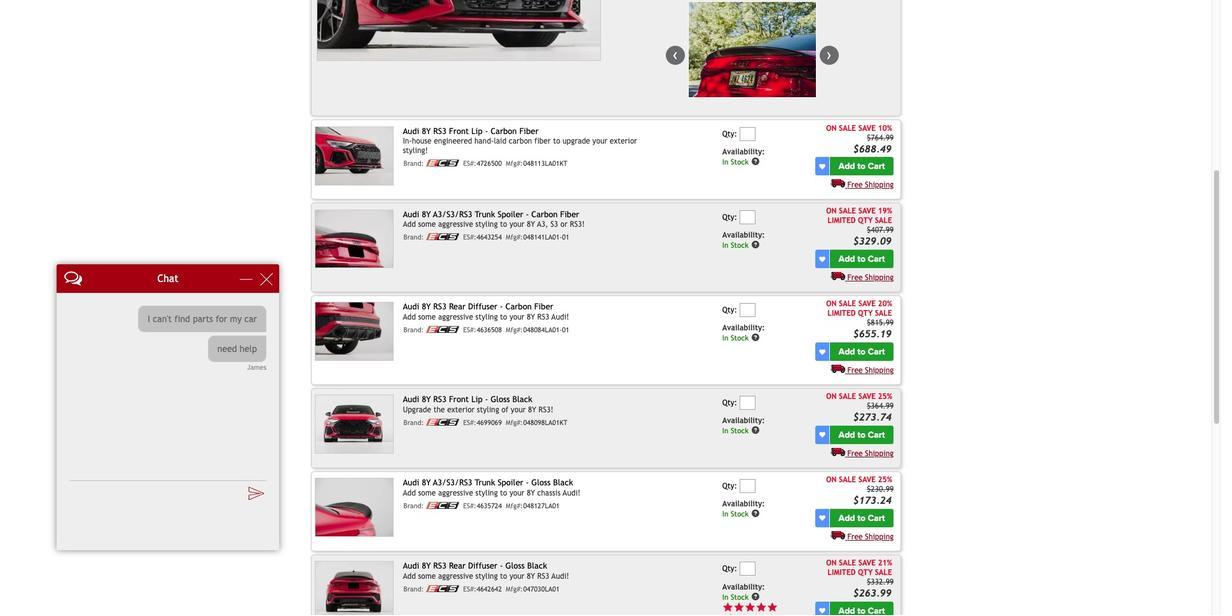 Task type: describe. For each thing, give the bounding box(es) containing it.
the
[[434, 406, 445, 415]]

›
[[827, 46, 832, 63]]

es#4636508 - 048084la01-01 - audi 8y rs3 rear diffuser - carbon fiber - add some aggressive styling to your 8y rs3 audi! - ecs - audi image
[[315, 302, 394, 362]]

audi 8y a3/s3/rs3 trunk spoiler - gloss black link
[[403, 479, 573, 488]]

$815.99
[[867, 319, 894, 328]]

sale inside on sale save 21% limited qty sale $332.99 $263.99
[[839, 559, 856, 568]]

es#: 4635724 mfg#: 048127la01
[[463, 502, 560, 510]]

3 question sign image from the top
[[751, 593, 760, 602]]

add to wish list image for $263.99
[[819, 608, 826, 615]]

to inside audi 8y rs3 rear diffuser - carbon fiber add some aggressive styling to your 8y rs3 audi!
[[500, 313, 507, 322]]

free for $173.24
[[848, 533, 863, 542]]

add up free shipping image
[[839, 347, 855, 358]]

limited inside on sale save 21% limited qty sale $332.99 $263.99
[[828, 569, 856, 578]]

chassis
[[537, 489, 561, 498]]

your for $173.24
[[510, 489, 525, 498]]

audi 8y rs3 front lip - gloss black upgrade the exterior styling of your 8y rs3!
[[403, 395, 554, 415]]

styling for $173.24
[[476, 489, 498, 498]]

mfg#: for $329.09
[[506, 233, 523, 241]]

styling for $655.19
[[476, 313, 498, 322]]

on sale save 10% $764.99 $688.49
[[826, 124, 894, 154]]

048084la01-
[[523, 326, 562, 334]]

availability: for $329.09
[[723, 231, 765, 240]]

on sale save 20% limited qty sale $815.99 $655.19
[[826, 300, 894, 340]]

ecs - corporate logo image for $688.49
[[426, 160, 459, 167]]

styling for $273.74
[[477, 406, 499, 415]]

25% for $173.24
[[878, 476, 892, 485]]

to inside audi 8y rs3 front lip - carbon fiber in-house engineered hand-laid carbon fiber to upgrade your exterior styling!
[[553, 137, 560, 146]]

exterior inside audi 8y rs3 front lip - carbon fiber in-house engineered hand-laid carbon fiber to upgrade your exterior styling!
[[610, 137, 637, 146]]

carbon
[[509, 137, 532, 146]]

add to cart for $655.19
[[839, 347, 885, 358]]

1 star image from the left
[[723, 602, 734, 614]]

audi 8y rs3 rear diffuser - carbon fiber add some aggressive styling to your 8y rs3 audi!
[[403, 302, 569, 322]]

s3
[[551, 220, 558, 229]]

spoiler for $329.09
[[498, 210, 524, 219]]

hand-
[[475, 137, 494, 146]]

audi for $329.09
[[403, 210, 419, 219]]

availability: for $688.49
[[723, 148, 765, 157]]

add to cart button for $173.24
[[830, 510, 894, 528]]

some for $329.09
[[418, 220, 436, 229]]

audi 8y a3/s3/rs3 trunk spoiler - carbon fiber link
[[403, 210, 579, 219]]

qty for $329.09
[[858, 217, 873, 226]]

cart for $173.24
[[868, 513, 885, 524]]

in-
[[403, 137, 412, 146]]

carbon inside audi 8y rs3 front lip - carbon fiber in-house engineered hand-laid carbon fiber to upgrade your exterior styling!
[[491, 126, 517, 136]]

brand: for $655.19
[[404, 326, 424, 334]]

add inside audi 8y rs3 rear diffuser - carbon fiber add some aggressive styling to your 8y rs3 audi!
[[403, 313, 416, 322]]

shipping for $173.24
[[865, 533, 894, 542]]

stock for $688.49
[[731, 158, 749, 166]]

19%
[[878, 207, 892, 216]]

es#: for $273.74
[[463, 419, 476, 427]]

aggressive for $263.99
[[438, 572, 473, 581]]

2 star image from the left
[[767, 602, 778, 614]]

some for $173.24
[[418, 489, 436, 498]]

add down the on sale save 25% $230.99 $173.24 in the bottom right of the page
[[839, 513, 855, 524]]

on sale save 25% $230.99 $173.24
[[826, 476, 894, 507]]

free shipping image for $688.49
[[831, 179, 845, 188]]

es#: 4643254 mfg#: 048141la01-01
[[463, 233, 569, 241]]

aggressive for $329.09
[[438, 220, 473, 229]]

lip for $688.49
[[472, 126, 483, 136]]

shipping for $273.74
[[865, 450, 894, 459]]

rear for $655.19
[[449, 302, 466, 312]]

4642642
[[477, 586, 502, 593]]

$332.99
[[867, 578, 894, 587]]

4643254
[[477, 233, 502, 241]]

your for $655.19
[[510, 313, 525, 322]]

sale for $329.09
[[875, 217, 892, 226]]

audi! inside the audi 8y rs3 rear diffuser - gloss black add some aggressive styling to your 8y rs3 audi!
[[552, 572, 569, 581]]

rs3 for $273.74
[[433, 395, 447, 405]]

add to wish list image for $655.19
[[819, 349, 826, 355]]

free shipping for $688.49
[[848, 181, 894, 190]]

$263.99
[[853, 588, 892, 599]]

spoiler for $173.24
[[498, 479, 524, 488]]

21%
[[878, 559, 892, 568]]

free shipping image
[[831, 365, 845, 373]]

to inside audi 8y a3/s3/rs3 trunk spoiler - gloss black add some aggressive styling to your 8y chassis audi!
[[500, 489, 507, 498]]

add to cart for $273.74
[[839, 430, 885, 441]]

rs3 for $688.49
[[433, 126, 447, 136]]

es#: 4699069 mfg#: 048098la01kt
[[463, 419, 568, 427]]

question sign image for $173.24
[[751, 510, 760, 518]]

es#4642642 - 047030la01 - audi 8y rs3 rear diffuser - gloss black - add some aggressive styling to your 8y rs3 audi! - ecs - audi image
[[315, 562, 394, 616]]

8y inside audi 8y rs3 front lip - carbon fiber in-house engineered hand-laid carbon fiber to upgrade your exterior styling!
[[422, 126, 431, 136]]

audi for $173.24
[[403, 479, 419, 488]]

- for $688.49
[[485, 126, 488, 136]]

qty: for $688.49
[[723, 130, 737, 138]]

on for $688.49
[[826, 124, 837, 133]]

4636508
[[477, 326, 502, 334]]

to down $273.74
[[858, 430, 866, 441]]

question sign image for $655.19
[[751, 333, 760, 342]]

audi 8y a3/s3/rs3 trunk spoiler - carbon fiber add some aggressive styling to your 8y a3, s3 or rs3!
[[403, 210, 585, 229]]

1 star image from the left
[[734, 602, 745, 614]]

availability: for $273.74
[[723, 417, 765, 426]]

01 for $655.19
[[562, 326, 569, 334]]

to down $329.09
[[858, 254, 866, 265]]

rs3! inside audi 8y a3/s3/rs3 trunk spoiler - carbon fiber add some aggressive styling to your 8y a3, s3 or rs3!
[[570, 220, 585, 229]]

to down $655.19
[[858, 347, 866, 358]]

$273.74
[[853, 412, 892, 423]]

aggressive for $173.24
[[438, 489, 473, 498]]

048098la01kt
[[523, 419, 568, 427]]

on for $173.24
[[826, 476, 837, 485]]

$329.09
[[853, 236, 892, 247]]

$230.99
[[867, 486, 894, 495]]

es#: 4726500 mfg#: 048113la01kt
[[463, 160, 568, 167]]

free for $655.19
[[848, 366, 863, 375]]

es#: for $688.49
[[463, 160, 476, 167]]

shipping for $688.49
[[865, 181, 894, 190]]

brand: for $273.74
[[404, 419, 424, 427]]

es#: for $173.24
[[463, 502, 476, 510]]

trunk for $329.09
[[475, 210, 495, 219]]

to inside the audi 8y rs3 rear diffuser - gloss black add some aggressive styling to your 8y rs3 audi!
[[500, 572, 507, 581]]

- for $329.09
[[526, 210, 529, 219]]

carbon for $655.19
[[506, 302, 532, 312]]

$364.99
[[867, 402, 894, 411]]

brand: for $329.09
[[404, 233, 424, 241]]

audi for $263.99
[[403, 562, 419, 572]]

styling for $263.99
[[476, 572, 498, 581]]

to inside audi 8y a3/s3/rs3 trunk spoiler - carbon fiber add some aggressive styling to your 8y a3, s3 or rs3!
[[500, 220, 507, 229]]

of
[[502, 406, 509, 415]]

sale for $273.74
[[839, 393, 856, 402]]

your inside audi 8y rs3 front lip - carbon fiber in-house engineered hand-laid carbon fiber to upgrade your exterior styling!
[[593, 137, 608, 146]]

lip for $273.74
[[472, 395, 483, 405]]

save for $655.19
[[859, 300, 876, 309]]

‹
[[673, 46, 678, 63]]

audi 8y a3/s3/rs3 trunk spoiler - gloss black add some aggressive styling to your 8y chassis audi!
[[403, 479, 581, 498]]

on for $329.09
[[826, 207, 837, 216]]

mfg#: for $688.49
[[506, 160, 523, 167]]

$655.19
[[853, 329, 892, 340]]

20%
[[878, 300, 892, 309]]

6 in from the top
[[723, 593, 729, 602]]

sale for $173.24
[[839, 476, 856, 485]]

rs3! inside audi 8y rs3 front lip - gloss black upgrade the exterior styling of your 8y rs3!
[[539, 406, 554, 415]]

qty: for $329.09
[[723, 213, 737, 222]]

add inside audi 8y a3/s3/rs3 trunk spoiler - gloss black add some aggressive styling to your 8y chassis audi!
[[403, 489, 416, 498]]

brand: for $688.49
[[404, 160, 424, 167]]

add to wish list image for $688.49
[[819, 163, 826, 170]]



Task type: locate. For each thing, give the bounding box(es) containing it.
4 stock from the top
[[731, 427, 749, 435]]

5 availability: from the top
[[723, 500, 765, 509]]

some inside audi 8y a3/s3/rs3 trunk spoiler - carbon fiber add some aggressive styling to your 8y a3, s3 or rs3!
[[418, 220, 436, 229]]

audi for $688.49
[[403, 126, 419, 136]]

2 vertical spatial fiber
[[534, 302, 554, 312]]

spoiler up es#: 4635724 mfg#: 048127la01
[[498, 479, 524, 488]]

gloss
[[491, 395, 510, 405], [532, 479, 551, 488], [506, 562, 525, 572]]

sale inside on sale save 19% limited qty sale $407.99 $329.09
[[875, 217, 892, 226]]

es#4699069 - 048098la01kt - audi 8y rs3 front lip - gloss black - upgrade the exterior styling of your 8y rs3! - ecs - audi image
[[315, 395, 394, 454]]

ecs - corporate logo image
[[426, 160, 459, 167], [426, 233, 459, 240], [426, 326, 459, 333], [426, 419, 459, 426], [426, 502, 459, 509], [426, 586, 459, 593]]

cart down $329.09
[[868, 254, 885, 265]]

sale down 19%
[[875, 217, 892, 226]]

mfg#: for $263.99
[[506, 586, 523, 593]]

add
[[839, 161, 855, 172], [403, 220, 416, 229], [839, 254, 855, 265], [403, 313, 416, 322], [839, 347, 855, 358], [839, 430, 855, 441], [403, 489, 416, 498], [839, 513, 855, 524], [403, 572, 416, 581]]

black inside the audi 8y rs3 rear diffuser - gloss black add some aggressive styling to your 8y rs3 audi!
[[527, 562, 547, 572]]

free shipping image for $273.74
[[831, 448, 845, 457]]

rs3 inside audi 8y rs3 front lip - gloss black upgrade the exterior styling of your 8y rs3!
[[433, 395, 447, 405]]

2 sale from the top
[[839, 207, 856, 216]]

to up es#: 4642642 mfg#: 047030la01
[[500, 572, 507, 581]]

4 free shipping from the top
[[848, 450, 894, 459]]

1 cart from the top
[[868, 161, 885, 172]]

limited for $655.19
[[828, 309, 856, 318]]

1 vertical spatial diffuser
[[468, 562, 498, 572]]

add to cart down $173.24
[[839, 513, 885, 524]]

sale
[[875, 217, 892, 226], [875, 309, 892, 318], [875, 569, 892, 578]]

2 availability: from the top
[[723, 231, 765, 240]]

sale for $655.19
[[839, 300, 856, 309]]

add down $329.09
[[839, 254, 855, 265]]

free right free shipping image
[[848, 366, 863, 375]]

2 stock from the top
[[731, 241, 749, 250]]

save inside on sale save 21% limited qty sale $332.99 $263.99
[[859, 559, 876, 568]]

a3,
[[537, 220, 548, 229]]

ecs - corporate logo image left "4635724"
[[426, 502, 459, 509]]

- up 4636508
[[500, 302, 503, 312]]

sale inside on sale save 10% $764.99 $688.49
[[839, 124, 856, 133]]

2 vertical spatial sale
[[875, 569, 892, 578]]

styling down audi 8y a3/s3/rs3 trunk spoiler - gloss black link
[[476, 489, 498, 498]]

2 free shipping image from the top
[[831, 272, 845, 281]]

free shipping image up the on sale save 20% limited qty sale $815.99 $655.19
[[831, 272, 845, 281]]

6 on from the top
[[826, 559, 837, 568]]

2 a3/s3/rs3 from the top
[[433, 479, 473, 488]]

0 horizontal spatial star image
[[723, 602, 734, 614]]

sale inside the on sale save 20% limited qty sale $815.99 $655.19
[[839, 300, 856, 309]]

to right fiber
[[553, 137, 560, 146]]

free shipping image up on sale save 19% limited qty sale $407.99 $329.09 on the top
[[831, 179, 845, 188]]

‹ link
[[666, 46, 685, 65]]

2 in from the top
[[723, 241, 729, 250]]

on sale save 21% limited qty sale $332.99 $263.99
[[826, 559, 894, 599]]

ecs - corporate logo image down the
[[426, 419, 459, 426]]

aggressive inside audi 8y rs3 rear diffuser - carbon fiber add some aggressive styling to your 8y rs3 audi!
[[438, 313, 473, 322]]

add inside the audi 8y rs3 rear diffuser - gloss black add some aggressive styling to your 8y rs3 audi!
[[403, 572, 416, 581]]

1 audi from the top
[[403, 126, 419, 136]]

star image
[[723, 602, 734, 614], [767, 602, 778, 614]]

0 vertical spatial black
[[513, 395, 532, 405]]

0 vertical spatial sale
[[875, 217, 892, 226]]

aggressive
[[438, 220, 473, 229], [438, 313, 473, 322], [438, 489, 473, 498], [438, 572, 473, 581]]

diffuser inside the audi 8y rs3 rear diffuser - gloss black add some aggressive styling to your 8y rs3 audi!
[[468, 562, 498, 572]]

a3/s3/rs3 for $173.24
[[433, 479, 473, 488]]

audi 8y rs3 rear diffuser - gloss black add some aggressive styling to your 8y rs3 audi!
[[403, 562, 569, 581]]

1 vertical spatial exterior
[[447, 406, 475, 415]]

6 audi from the top
[[403, 562, 419, 572]]

es#: 4636508 mfg#: 048084la01-01
[[463, 326, 569, 334]]

$173.24
[[853, 495, 892, 507]]

gloss for $173.24
[[532, 479, 551, 488]]

styling inside the audi 8y rs3 rear diffuser - gloss black add some aggressive styling to your 8y rs3 audi!
[[476, 572, 498, 581]]

2 vertical spatial black
[[527, 562, 547, 572]]

to down 'audi 8y a3/s3/rs3 trunk spoiler - carbon fiber' link
[[500, 220, 507, 229]]

1 vertical spatial front
[[449, 395, 469, 405]]

4 free shipping image from the top
[[831, 531, 845, 540]]

your for $263.99
[[510, 572, 525, 581]]

2 lip from the top
[[472, 395, 483, 405]]

audi for $655.19
[[403, 302, 419, 312]]

1 in from the top
[[723, 158, 729, 166]]

sale left 21%
[[839, 559, 856, 568]]

audi 8y rs3 rear diffuser - carbon fiber link
[[403, 302, 554, 312]]

$688.49
[[853, 143, 892, 154]]

sale inside on sale save 21% limited qty sale $332.99 $263.99
[[875, 569, 892, 578]]

on sale save 25% $364.99 $273.74
[[826, 393, 894, 423]]

stock for $329.09
[[731, 241, 749, 250]]

your for $329.09
[[510, 220, 525, 229]]

- inside audi 8y rs3 front lip - gloss black upgrade the exterior styling of your 8y rs3!
[[485, 395, 488, 405]]

add to cart button
[[830, 157, 894, 176], [830, 250, 894, 269], [830, 343, 894, 361], [830, 426, 894, 445], [830, 510, 894, 528]]

3 free shipping image from the top
[[831, 448, 845, 457]]

add to cart for $329.09
[[839, 254, 885, 265]]

add to cart button for $655.19
[[830, 343, 894, 361]]

audi inside audi 8y rs3 front lip - gloss black upgrade the exterior styling of your 8y rs3!
[[403, 395, 419, 405]]

3 availability: in stock from the top
[[723, 324, 765, 343]]

qty:
[[723, 130, 737, 138], [723, 213, 737, 222], [723, 306, 737, 315], [723, 399, 737, 408], [723, 482, 737, 491], [723, 565, 737, 574]]

add to cart
[[839, 161, 885, 172], [839, 254, 885, 265], [839, 347, 885, 358], [839, 430, 885, 441], [839, 513, 885, 524]]

6 ecs - corporate logo image from the top
[[426, 586, 459, 593]]

mfg#: for $273.74
[[506, 419, 523, 427]]

1 01 from the top
[[562, 233, 569, 241]]

add to wish list image for $173.24
[[819, 516, 826, 522]]

add down on sale save 10% $764.99 $688.49
[[839, 161, 855, 172]]

in for $273.74
[[723, 427, 729, 435]]

2 availability: in stock from the top
[[723, 231, 765, 250]]

mfg#: for $173.24
[[506, 502, 523, 510]]

0 vertical spatial 25%
[[878, 393, 892, 402]]

qty
[[858, 217, 873, 226], [858, 309, 873, 318], [858, 569, 873, 578]]

shipping up 20%
[[865, 274, 894, 283]]

add to cart button down $273.74
[[830, 426, 894, 445]]

cart down $688.49
[[868, 161, 885, 172]]

your up es#: 4636508 mfg#: 048084la01-01
[[510, 313, 525, 322]]

1 lip from the top
[[472, 126, 483, 136]]

free shipping image for $329.09
[[831, 272, 845, 281]]

0 vertical spatial question sign image
[[751, 157, 760, 166]]

rs3! right "or"
[[570, 220, 585, 229]]

qty for $655.19
[[858, 309, 873, 318]]

4 sale from the top
[[839, 393, 856, 402]]

exterior inside audi 8y rs3 front lip - gloss black upgrade the exterior styling of your 8y rs3!
[[447, 406, 475, 415]]

25% for $273.74
[[878, 393, 892, 402]]

0 vertical spatial diffuser
[[468, 302, 498, 312]]

$407.99
[[867, 226, 894, 235]]

brand: for $173.24
[[404, 502, 424, 510]]

some inside the audi 8y rs3 rear diffuser - gloss black add some aggressive styling to your 8y rs3 audi!
[[418, 572, 436, 581]]

audi
[[403, 126, 419, 136], [403, 210, 419, 219], [403, 302, 419, 312], [403, 395, 419, 405], [403, 479, 419, 488], [403, 562, 419, 572]]

0 vertical spatial lip
[[472, 126, 483, 136]]

save left 21%
[[859, 559, 876, 568]]

audi inside audi 8y rs3 front lip - carbon fiber in-house engineered hand-laid carbon fiber to upgrade your exterior styling!
[[403, 126, 419, 136]]

save left 19%
[[859, 207, 876, 216]]

fiber inside audi 8y rs3 rear diffuser - carbon fiber add some aggressive styling to your 8y rs3 audi!
[[534, 302, 554, 312]]

4699069
[[477, 419, 502, 427]]

sale down 20%
[[875, 309, 892, 318]]

audi! right chassis
[[563, 489, 581, 498]]

limited for $329.09
[[828, 217, 856, 226]]

free for $688.49
[[848, 181, 863, 190]]

0 vertical spatial add to wish list image
[[819, 349, 826, 355]]

on inside on sale save 19% limited qty sale $407.99 $329.09
[[826, 207, 837, 216]]

0 horizontal spatial rs3!
[[539, 406, 554, 415]]

-
[[485, 126, 488, 136], [526, 210, 529, 219], [500, 302, 503, 312], [485, 395, 488, 405], [526, 479, 529, 488], [500, 562, 503, 572]]

your up es#: 4643254 mfg#: 048141la01-01 at left top
[[510, 220, 525, 229]]

fiber up carbon
[[520, 126, 539, 136]]

1 vertical spatial rear
[[449, 562, 466, 572]]

1 vertical spatial rs3!
[[539, 406, 554, 415]]

save inside the on sale save 20% limited qty sale $815.99 $655.19
[[859, 300, 876, 309]]

availability: in stock for $688.49
[[723, 148, 765, 166]]

stock for $273.74
[[731, 427, 749, 435]]

gloss inside audi 8y rs3 front lip - gloss black upgrade the exterior styling of your 8y rs3!
[[491, 395, 510, 405]]

add inside audi 8y a3/s3/rs3 trunk spoiler - carbon fiber add some aggressive styling to your 8y a3, s3 or rs3!
[[403, 220, 416, 229]]

2 cart from the top
[[868, 254, 885, 265]]

3 ecs - corporate logo image from the top
[[426, 326, 459, 333]]

add to cart for $688.49
[[839, 161, 885, 172]]

on inside the on sale save 25% $230.99 $173.24
[[826, 476, 837, 485]]

1 vertical spatial fiber
[[560, 210, 579, 219]]

2 add to cart button from the top
[[830, 250, 894, 269]]

save left 20%
[[859, 300, 876, 309]]

ecs - corporate logo image for $329.09
[[426, 233, 459, 240]]

cart for $688.49
[[868, 161, 885, 172]]

audi 8y rs3 front lip - carbon fiber link
[[403, 126, 539, 136]]

free for $329.09
[[848, 274, 863, 283]]

25%
[[878, 393, 892, 402], [878, 476, 892, 485]]

3 free from the top
[[848, 366, 863, 375]]

- up 4699069
[[485, 395, 488, 405]]

limited up $329.09
[[828, 217, 856, 226]]

3 star image from the left
[[756, 602, 767, 614]]

save up the $764.99
[[859, 124, 876, 133]]

gloss for $273.74
[[491, 395, 510, 405]]

shipping up 19%
[[865, 181, 894, 190]]

audi right es#4642642 - 047030la01 - audi 8y rs3 rear diffuser - gloss black - add some aggressive styling to your 8y rs3 audi! - ecs - audi image
[[403, 562, 419, 572]]

6 qty: from the top
[[723, 565, 737, 574]]

2 save from the top
[[859, 207, 876, 216]]

rear up es#: 4636508 mfg#: 048084la01-01
[[449, 302, 466, 312]]

1 add to cart button from the top
[[830, 157, 894, 176]]

0 vertical spatial limited
[[828, 217, 856, 226]]

1 vertical spatial trunk
[[475, 479, 495, 488]]

availability: in stock
[[723, 148, 765, 166], [723, 231, 765, 250], [723, 324, 765, 343], [723, 417, 765, 435], [723, 500, 765, 519], [723, 583, 765, 602]]

3 on from the top
[[826, 300, 837, 309]]

1 free shipping image from the top
[[831, 179, 845, 188]]

save inside "on sale save 25% $364.99 $273.74"
[[859, 393, 876, 402]]

es#: left "4635724"
[[463, 502, 476, 510]]

- up '048127la01'
[[526, 479, 529, 488]]

gloss inside the audi 8y rs3 rear diffuser - gloss black add some aggressive styling to your 8y rs3 audi!
[[506, 562, 525, 572]]

mfg#: right 4642642 on the bottom of the page
[[506, 586, 523, 593]]

styling inside audi 8y rs3 front lip - gloss black upgrade the exterior styling of your 8y rs3!
[[477, 406, 499, 415]]

carbon inside audi 8y rs3 rear diffuser - carbon fiber add some aggressive styling to your 8y rs3 audi!
[[506, 302, 532, 312]]

styling inside audi 8y rs3 rear diffuser - carbon fiber add some aggressive styling to your 8y rs3 audi!
[[476, 313, 498, 322]]

on inside on sale save 21% limited qty sale $332.99 $263.99
[[826, 559, 837, 568]]

sale
[[839, 124, 856, 133], [839, 207, 856, 216], [839, 300, 856, 309], [839, 393, 856, 402], [839, 476, 856, 485], [839, 559, 856, 568]]

to down $688.49
[[858, 161, 866, 172]]

trunk inside audi 8y a3/s3/rs3 trunk spoiler - gloss black add some aggressive styling to your 8y chassis audi!
[[475, 479, 495, 488]]

es#4643254 - 048141la01-01 - audi 8y a3/s3/rs3 trunk spoiler - carbon fiber - add some aggressive styling to your 8y a3, s3 or rs3! - ecs - audi image
[[315, 210, 394, 269]]

add to cart button down $329.09
[[830, 250, 894, 269]]

6 stock from the top
[[731, 593, 749, 602]]

es#4726500 - 048113la01kt - audi 8y rs3 front lip - carbon fiber - in-house engineered hand-laid carbon fiber to upgrade your exterior styling! - ecs - audi image
[[315, 126, 394, 185]]

4 es#: from the top
[[463, 419, 476, 427]]

some inside audi 8y rs3 rear diffuser - carbon fiber add some aggressive styling to your 8y rs3 audi!
[[418, 313, 436, 322]]

3 qty: from the top
[[723, 306, 737, 315]]

audi! inside audi 8y a3/s3/rs3 trunk spoiler - gloss black add some aggressive styling to your 8y chassis audi!
[[563, 489, 581, 498]]

audi 8y rs3 rear diffuser - gloss black link
[[403, 562, 547, 572]]

2 vertical spatial qty
[[858, 569, 873, 578]]

brand: for $263.99
[[404, 586, 424, 593]]

0 vertical spatial front
[[449, 126, 469, 136]]

0 vertical spatial qty
[[858, 217, 873, 226]]

0 vertical spatial question sign image
[[751, 241, 760, 249]]

diffuser inside audi 8y rs3 rear diffuser - carbon fiber add some aggressive styling to your 8y rs3 audi!
[[468, 302, 498, 312]]

1 save from the top
[[859, 124, 876, 133]]

01
[[562, 233, 569, 241], [562, 326, 569, 334]]

- for $655.19
[[500, 302, 503, 312]]

3 qty from the top
[[858, 569, 873, 578]]

- inside audi 8y a3/s3/rs3 trunk spoiler - carbon fiber add some aggressive styling to your 8y a3, s3 or rs3!
[[526, 210, 529, 219]]

free up the on sale save 25% $230.99 $173.24 in the bottom right of the page
[[848, 450, 863, 459]]

3 es#: from the top
[[463, 326, 476, 334]]

add right es#4636508 - 048084la01-01 - audi 8y rs3 rear diffuser - carbon fiber - add some aggressive styling to your 8y rs3 audi! - ecs - audi image
[[403, 313, 416, 322]]

ecs - corporate logo image for $173.24
[[426, 502, 459, 509]]

qty: for $655.19
[[723, 306, 737, 315]]

free shipping for $655.19
[[848, 366, 894, 375]]

question sign image for $329.09
[[751, 241, 760, 249]]

0 vertical spatial rear
[[449, 302, 466, 312]]

shipping
[[865, 181, 894, 190], [865, 274, 894, 283], [865, 366, 894, 375], [865, 450, 894, 459], [865, 533, 894, 542]]

fiber up "or"
[[560, 210, 579, 219]]

- up hand-
[[485, 126, 488, 136]]

4 add to cart button from the top
[[830, 426, 894, 445]]

0 vertical spatial 01
[[562, 233, 569, 241]]

mfg#: down carbon
[[506, 160, 523, 167]]

add to cart button down $655.19
[[830, 343, 894, 361]]

es#:
[[463, 160, 476, 167], [463, 233, 476, 241], [463, 326, 476, 334], [463, 419, 476, 427], [463, 502, 476, 510], [463, 586, 476, 593]]

rear up es#: 4642642 mfg#: 047030la01
[[449, 562, 466, 572]]

rear inside the audi 8y rs3 rear diffuser - gloss black add some aggressive styling to your 8y rs3 audi!
[[449, 562, 466, 572]]

0 vertical spatial add to wish list image
[[819, 163, 826, 170]]

1 vertical spatial black
[[553, 479, 573, 488]]

exterior right upgrade
[[610, 137, 637, 146]]

1 vertical spatial carbon
[[532, 210, 558, 219]]

1 availability: in stock from the top
[[723, 148, 765, 166]]

styling!
[[403, 146, 428, 155]]

1 question sign image from the top
[[751, 157, 760, 166]]

3 free shipping from the top
[[848, 366, 894, 375]]

free shipping down $273.74
[[848, 450, 894, 459]]

1 vertical spatial gloss
[[532, 479, 551, 488]]

0 vertical spatial audi!
[[552, 313, 569, 322]]

1 vertical spatial add to wish list image
[[819, 516, 826, 522]]

engineered
[[434, 137, 472, 146]]

upgrade
[[403, 406, 431, 415]]

048127la01
[[523, 502, 560, 510]]

1 spoiler from the top
[[498, 210, 524, 219]]

1 a3/s3/rs3 from the top
[[433, 210, 473, 219]]

4635724
[[477, 502, 502, 510]]

or
[[561, 220, 568, 229]]

sale up $688.49
[[839, 124, 856, 133]]

shipping for $655.19
[[865, 366, 894, 375]]

4 some from the top
[[418, 572, 436, 581]]

1 vertical spatial spoiler
[[498, 479, 524, 488]]

audi! up the 048084la01-
[[552, 313, 569, 322]]

aggressive for $655.19
[[438, 313, 473, 322]]

ecs - corporate logo image for $273.74
[[426, 419, 459, 426]]

styling up 4642642 on the bottom of the page
[[476, 572, 498, 581]]

aggressive down the audi 8y rs3 rear diffuser - gloss black link
[[438, 572, 473, 581]]

es#: for $655.19
[[463, 326, 476, 334]]

- inside the audi 8y rs3 rear diffuser - gloss black add some aggressive styling to your 8y rs3 audi!
[[500, 562, 503, 572]]

fiber for $655.19
[[534, 302, 554, 312]]

5 qty: from the top
[[723, 482, 737, 491]]

5 sale from the top
[[839, 476, 856, 485]]

047030la01
[[523, 586, 560, 593]]

2 vertical spatial audi!
[[552, 572, 569, 581]]

sale inside on sale save 19% limited qty sale $407.99 $329.09
[[839, 207, 856, 216]]

audi up the in-
[[403, 126, 419, 136]]

cart
[[868, 161, 885, 172], [868, 254, 885, 265], [868, 347, 885, 358], [868, 430, 885, 441], [868, 513, 885, 524]]

question sign image
[[751, 241, 760, 249], [751, 333, 760, 342], [751, 593, 760, 602]]

free shipping image up the on sale save 25% $230.99 $173.24 in the bottom right of the page
[[831, 448, 845, 457]]

add to wish list image
[[819, 163, 826, 170], [819, 256, 826, 262], [819, 432, 826, 439]]

rear for $263.99
[[449, 562, 466, 572]]

spoiler inside audi 8y a3/s3/rs3 trunk spoiler - carbon fiber add some aggressive styling to your 8y a3, s3 or rs3!
[[498, 210, 524, 219]]

on for $655.19
[[826, 300, 837, 309]]

1 vertical spatial lip
[[472, 395, 483, 405]]

2 trunk from the top
[[475, 479, 495, 488]]

trunk inside audi 8y a3/s3/rs3 trunk spoiler - carbon fiber add some aggressive styling to your 8y a3, s3 or rs3!
[[475, 210, 495, 219]]

your inside the audi 8y rs3 rear diffuser - gloss black add some aggressive styling to your 8y rs3 audi!
[[510, 572, 525, 581]]

1 vertical spatial a3/s3/rs3
[[433, 479, 473, 488]]

save inside the on sale save 25% $230.99 $173.24
[[859, 476, 876, 485]]

5 free shipping from the top
[[848, 533, 894, 542]]

to down $173.24
[[858, 513, 866, 524]]

- for $263.99
[[500, 562, 503, 572]]

audi inside audi 8y rs3 rear diffuser - carbon fiber add some aggressive styling to your 8y rs3 audi!
[[403, 302, 419, 312]]

to
[[553, 137, 560, 146], [858, 161, 866, 172], [500, 220, 507, 229], [858, 254, 866, 265], [500, 313, 507, 322], [858, 347, 866, 358], [858, 430, 866, 441], [500, 489, 507, 498], [858, 513, 866, 524], [500, 572, 507, 581]]

1 trunk from the top
[[475, 210, 495, 219]]

save inside on sale save 10% $764.99 $688.49
[[859, 124, 876, 133]]

3 add to cart button from the top
[[830, 343, 894, 361]]

1 ecs - corporate logo image from the top
[[426, 160, 459, 167]]

5 free from the top
[[848, 533, 863, 542]]

1 vertical spatial qty
[[858, 309, 873, 318]]

sale up $173.24
[[839, 476, 856, 485]]

2 ecs - corporate logo image from the top
[[426, 233, 459, 240]]

upgrade
[[563, 137, 590, 146]]

5 on from the top
[[826, 476, 837, 485]]

in
[[723, 158, 729, 166], [723, 241, 729, 250], [723, 334, 729, 343], [723, 427, 729, 435], [723, 510, 729, 519], [723, 593, 729, 602]]

es#: for $329.09
[[463, 233, 476, 241]]

ecs - corporate logo image for $263.99
[[426, 586, 459, 593]]

fiber
[[535, 137, 551, 146]]

styling up 4699069
[[477, 406, 499, 415]]

stock
[[731, 158, 749, 166], [731, 241, 749, 250], [731, 334, 749, 343], [731, 427, 749, 435], [731, 510, 749, 519], [731, 593, 749, 602]]

carbon
[[491, 126, 517, 136], [532, 210, 558, 219], [506, 302, 532, 312]]

2 es#: from the top
[[463, 233, 476, 241]]

fiber for $329.09
[[560, 210, 579, 219]]

1 vertical spatial limited
[[828, 309, 856, 318]]

limited
[[828, 217, 856, 226], [828, 309, 856, 318], [828, 569, 856, 578]]

1 horizontal spatial star image
[[767, 602, 778, 614]]

some inside audi 8y a3/s3/rs3 trunk spoiler - gloss black add some aggressive styling to your 8y chassis audi!
[[418, 489, 436, 498]]

rs3! up 048098la01kt
[[539, 406, 554, 415]]

brand: down upgrade
[[404, 419, 424, 427]]

rs3 for $263.99
[[433, 562, 447, 572]]

free shipping image
[[831, 179, 845, 188], [831, 272, 845, 281], [831, 448, 845, 457], [831, 531, 845, 540]]

ecs - corporate logo image left 4643254
[[426, 233, 459, 240]]

2 01 from the top
[[562, 326, 569, 334]]

sale inside "on sale save 25% $364.99 $273.74"
[[839, 393, 856, 402]]

1 vertical spatial question sign image
[[751, 333, 760, 342]]

some for $263.99
[[418, 572, 436, 581]]

in for $329.09
[[723, 241, 729, 250]]

audi inside audi 8y a3/s3/rs3 trunk spoiler - gloss black add some aggressive styling to your 8y chassis audi!
[[403, 479, 419, 488]]

aggressive inside audi 8y a3/s3/rs3 trunk spoiler - carbon fiber add some aggressive styling to your 8y a3, s3 or rs3!
[[438, 220, 473, 229]]

3 in from the top
[[723, 334, 729, 343]]

carbon inside audi 8y a3/s3/rs3 trunk spoiler - carbon fiber add some aggressive styling to your 8y a3, s3 or rs3!
[[532, 210, 558, 219]]

3 question sign image from the top
[[751, 510, 760, 518]]

black
[[513, 395, 532, 405], [553, 479, 573, 488], [527, 562, 547, 572]]

add to wish list image
[[819, 349, 826, 355], [819, 516, 826, 522], [819, 608, 826, 615]]

2 aggressive from the top
[[438, 313, 473, 322]]

to up es#: 4635724 mfg#: 048127la01
[[500, 489, 507, 498]]

house
[[412, 137, 432, 146]]

availability: in stock for $329.09
[[723, 231, 765, 250]]

carbon up a3,
[[532, 210, 558, 219]]

1 vertical spatial audi!
[[563, 489, 581, 498]]

- inside audi 8y rs3 front lip - carbon fiber in-house engineered hand-laid carbon fiber to upgrade your exterior styling!
[[485, 126, 488, 136]]

aggressive down audi 8y rs3 rear diffuser - carbon fiber link
[[438, 313, 473, 322]]

3 shipping from the top
[[865, 366, 894, 375]]

ecs - corporate logo image down audi 8y rs3 rear diffuser - carbon fiber link
[[426, 326, 459, 333]]

trunk up 4643254
[[475, 210, 495, 219]]

add to cart button for $688.49
[[830, 157, 894, 176]]

mfg#: for $655.19
[[506, 326, 523, 334]]

2 mfg#: from the top
[[506, 233, 523, 241]]

1 front from the top
[[449, 126, 469, 136]]

a3/s3/rs3 for $329.09
[[433, 210, 473, 219]]

on sale save 19% limited qty sale $407.99 $329.09
[[826, 207, 894, 247]]

free shipping up 21%
[[848, 533, 894, 542]]

save
[[859, 124, 876, 133], [859, 207, 876, 216], [859, 300, 876, 309], [859, 393, 876, 402], [859, 476, 876, 485], [859, 559, 876, 568]]

None text field
[[740, 303, 756, 317], [740, 479, 756, 493], [740, 563, 756, 577], [740, 303, 756, 317], [740, 479, 756, 493], [740, 563, 756, 577]]

1 add to wish list image from the top
[[819, 349, 826, 355]]

3 availability: from the top
[[723, 324, 765, 333]]

audi for $273.74
[[403, 395, 419, 405]]

on for $273.74
[[826, 393, 837, 402]]

es#4635724 - 048127la01 - audi 8y a3/s3/rs3 trunk spoiler - gloss black - add some aggressive styling to your 8y chassis audi! - ecs - audi image
[[315, 479, 394, 538]]

add down "on sale save 25% $364.99 $273.74"
[[839, 430, 855, 441]]

your inside audi 8y rs3 rear diffuser - carbon fiber add some aggressive styling to your 8y rs3 audi!
[[510, 313, 525, 322]]

2 vertical spatial limited
[[828, 569, 856, 578]]

1 vertical spatial question sign image
[[751, 426, 760, 435]]

10%
[[878, 124, 892, 133]]

048113la01kt
[[523, 160, 568, 167]]

fiber inside audi 8y rs3 front lip - carbon fiber in-house engineered hand-laid carbon fiber to upgrade your exterior styling!
[[520, 126, 539, 136]]

spoiler up es#: 4643254 mfg#: 048141la01-01 at left top
[[498, 210, 524, 219]]

question sign image for $688.49
[[751, 157, 760, 166]]

styling inside audi 8y a3/s3/rs3 trunk spoiler - gloss black add some aggressive styling to your 8y chassis audi!
[[476, 489, 498, 498]]

availability: in stock for $273.74
[[723, 417, 765, 435]]

0 horizontal spatial exterior
[[447, 406, 475, 415]]

sale inside the on sale save 20% limited qty sale $815.99 $655.19
[[875, 309, 892, 318]]

1 free shipping from the top
[[848, 181, 894, 190]]

2 qty from the top
[[858, 309, 873, 318]]

trunk for $173.24
[[475, 479, 495, 488]]

$764.99
[[867, 133, 894, 142]]

sale left 20%
[[839, 300, 856, 309]]

6 availability: in stock from the top
[[723, 583, 765, 602]]

2 on from the top
[[826, 207, 837, 216]]

free shipping up 20%
[[848, 274, 894, 283]]

6 save from the top
[[859, 559, 876, 568]]

save for $329.09
[[859, 207, 876, 216]]

2 add to wish list image from the top
[[819, 256, 826, 262]]

styling inside audi 8y a3/s3/rs3 trunk spoiler - carbon fiber add some aggressive styling to your 8y a3, s3 or rs3!
[[476, 220, 498, 229]]

0 vertical spatial carbon
[[491, 126, 517, 136]]

diffuser
[[468, 302, 498, 312], [468, 562, 498, 572]]

3 limited from the top
[[828, 569, 856, 578]]

aggressive down 'audi 8y a3/s3/rs3 trunk spoiler - carbon fiber' link
[[438, 220, 473, 229]]

1 25% from the top
[[878, 393, 892, 402]]

black for $273.74
[[513, 395, 532, 405]]

- for $173.24
[[526, 479, 529, 488]]

0 vertical spatial spoiler
[[498, 210, 524, 219]]

fiber inside audi 8y a3/s3/rs3 trunk spoiler - carbon fiber add some aggressive styling to your 8y a3, s3 or rs3!
[[560, 210, 579, 219]]

6 sale from the top
[[839, 559, 856, 568]]

add to cart for $173.24
[[839, 513, 885, 524]]

2 vertical spatial add to wish list image
[[819, 432, 826, 439]]

in for $655.19
[[723, 334, 729, 343]]

stock for $173.24
[[731, 510, 749, 519]]

2 limited from the top
[[828, 309, 856, 318]]

fiber
[[520, 126, 539, 136], [560, 210, 579, 219], [534, 302, 554, 312]]

front inside audi 8y rs3 front lip - gloss black upgrade the exterior styling of your 8y rs3!
[[449, 395, 469, 405]]

2 vertical spatial question sign image
[[751, 510, 760, 518]]

audi! for $173.24
[[563, 489, 581, 498]]

audi 8y rs3 front lip - gloss black link
[[403, 395, 532, 405]]

spoiler inside audi 8y a3/s3/rs3 trunk spoiler - gloss black add some aggressive styling to your 8y chassis audi!
[[498, 479, 524, 488]]

1 stock from the top
[[731, 158, 749, 166]]

2 vertical spatial carbon
[[506, 302, 532, 312]]

your right upgrade
[[593, 137, 608, 146]]

- for $273.74
[[485, 395, 488, 405]]

es#: left 4642642 on the bottom of the page
[[463, 586, 476, 593]]

free shipping image for $173.24
[[831, 531, 845, 540]]

audi inside audi 8y a3/s3/rs3 trunk spoiler - carbon fiber add some aggressive styling to your 8y a3, s3 or rs3!
[[403, 210, 419, 219]]

mfg#: right "4635724"
[[506, 502, 523, 510]]

25% inside the on sale save 25% $230.99 $173.24
[[878, 476, 892, 485]]

exterior down audi 8y rs3 front lip - gloss black link
[[447, 406, 475, 415]]

1 horizontal spatial exterior
[[610, 137, 637, 146]]

1 vertical spatial sale
[[875, 309, 892, 318]]

1 vertical spatial 25%
[[878, 476, 892, 485]]

save inside on sale save 19% limited qty sale $407.99 $329.09
[[859, 207, 876, 216]]

add right es#4635724 - 048127la01 - audi 8y a3/s3/rs3 trunk spoiler - gloss black - add some aggressive styling to your 8y chassis audi! - ecs - audi image
[[403, 489, 416, 498]]

aggressive inside the audi 8y rs3 rear diffuser - gloss black add some aggressive styling to your 8y rs3 audi!
[[438, 572, 473, 581]]

cart for $655.19
[[868, 347, 885, 358]]

cart for $273.74
[[868, 430, 885, 441]]

lip inside audi 8y rs3 front lip - gloss black upgrade the exterior styling of your 8y rs3!
[[472, 395, 483, 405]]

on
[[826, 124, 837, 133], [826, 207, 837, 216], [826, 300, 837, 309], [826, 393, 837, 402], [826, 476, 837, 485], [826, 559, 837, 568]]

some
[[418, 220, 436, 229], [418, 313, 436, 322], [418, 489, 436, 498], [418, 572, 436, 581]]

your inside audi 8y rs3 front lip - gloss black upgrade the exterior styling of your 8y rs3!
[[511, 406, 526, 415]]

save up $230.99
[[859, 476, 876, 485]]

rear
[[449, 302, 466, 312], [449, 562, 466, 572]]

qty inside on sale save 19% limited qty sale $407.99 $329.09
[[858, 217, 873, 226]]

2 add to wish list image from the top
[[819, 516, 826, 522]]

rs3 inside audi 8y rs3 front lip - carbon fiber in-house engineered hand-laid carbon fiber to upgrade your exterior styling!
[[433, 126, 447, 136]]

1 vertical spatial add to wish list image
[[819, 256, 826, 262]]

2 spoiler from the top
[[498, 479, 524, 488]]

3 cart from the top
[[868, 347, 885, 358]]

audi 8y rs3 front lip - carbon fiber in-house engineered hand-laid carbon fiber to upgrade your exterior styling!
[[403, 126, 637, 155]]

5 in from the top
[[723, 510, 729, 519]]

gloss inside audi 8y a3/s3/rs3 trunk spoiler - gloss black add some aggressive styling to your 8y chassis audi!
[[532, 479, 551, 488]]

audi up upgrade
[[403, 395, 419, 405]]

4 cart from the top
[[868, 430, 885, 441]]

free down $329.09
[[848, 274, 863, 283]]

1 rear from the top
[[449, 302, 466, 312]]

1 horizontal spatial rs3!
[[570, 220, 585, 229]]

4726500
[[477, 160, 502, 167]]

aggressive inside audi 8y a3/s3/rs3 trunk spoiler - gloss black add some aggressive styling to your 8y chassis audi!
[[438, 489, 473, 498]]

6 mfg#: from the top
[[506, 586, 523, 593]]

0 vertical spatial fiber
[[520, 126, 539, 136]]

a3/s3/rs3 inside audi 8y a3/s3/rs3 trunk spoiler - carbon fiber add some aggressive styling to your 8y a3, s3 or rs3!
[[433, 210, 473, 219]]

diffuser for $655.19
[[468, 302, 498, 312]]

0 vertical spatial gloss
[[491, 395, 510, 405]]

5 audi from the top
[[403, 479, 419, 488]]

exterior
[[610, 137, 637, 146], [447, 406, 475, 415]]

sale inside the on sale save 25% $230.99 $173.24
[[839, 476, 856, 485]]

add to cart button down $688.49
[[830, 157, 894, 176]]

qty inside the on sale save 20% limited qty sale $815.99 $655.19
[[858, 309, 873, 318]]

audi! for qty
[[552, 313, 569, 322]]

rear inside audi 8y rs3 rear diffuser - carbon fiber add some aggressive styling to your 8y rs3 audi!
[[449, 302, 466, 312]]

availability:
[[723, 148, 765, 157], [723, 231, 765, 240], [723, 324, 765, 333], [723, 417, 765, 426], [723, 500, 765, 509], [723, 583, 765, 592]]

2 vertical spatial question sign image
[[751, 593, 760, 602]]

a3/s3/rs3 inside audi 8y a3/s3/rs3 trunk spoiler - gloss black add some aggressive styling to your 8y chassis audi!
[[433, 479, 473, 488]]

0 vertical spatial exterior
[[610, 137, 637, 146]]

rs3
[[433, 126, 447, 136], [433, 302, 447, 312], [537, 313, 550, 322], [433, 395, 447, 405], [433, 562, 447, 572], [537, 572, 550, 581]]

1 add to wish list image from the top
[[819, 163, 826, 170]]

black inside audi 8y rs3 front lip - gloss black upgrade the exterior styling of your 8y rs3!
[[513, 395, 532, 405]]

qty: for $263.99
[[723, 565, 737, 574]]

1 free from the top
[[848, 181, 863, 190]]

cart down $273.74
[[868, 430, 885, 441]]

qty inside on sale save 21% limited qty sale $332.99 $263.99
[[858, 569, 873, 578]]

lip inside audi 8y rs3 front lip - carbon fiber in-house engineered hand-laid carbon fiber to upgrade your exterior styling!
[[472, 126, 483, 136]]

25% up $230.99
[[878, 476, 892, 485]]

8y
[[422, 126, 431, 136], [422, 210, 431, 219], [527, 220, 535, 229], [422, 302, 431, 312], [527, 313, 535, 322], [422, 395, 431, 405], [528, 406, 536, 415], [422, 479, 431, 488], [527, 489, 535, 498], [422, 562, 431, 572], [527, 572, 535, 581]]

laid
[[494, 137, 507, 146]]

0 vertical spatial rs3!
[[570, 220, 585, 229]]

- inside audi 8y rs3 rear diffuser - carbon fiber add some aggressive styling to your 8y rs3 audi!
[[500, 302, 503, 312]]

5 stock from the top
[[731, 510, 749, 519]]

0 vertical spatial a3/s3/rs3
[[433, 210, 473, 219]]

limited inside on sale save 19% limited qty sale $407.99 $329.09
[[828, 217, 856, 226]]

es#: left 4699069
[[463, 419, 476, 427]]

1 add to cart from the top
[[839, 161, 885, 172]]

5 ecs - corporate logo image from the top
[[426, 502, 459, 509]]

2 vertical spatial gloss
[[506, 562, 525, 572]]

mfg#: right 4643254
[[506, 233, 523, 241]]

add to wish list image for $273.74
[[819, 432, 826, 439]]

4 aggressive from the top
[[438, 572, 473, 581]]

› link
[[820, 46, 839, 65]]

2 vertical spatial add to wish list image
[[819, 608, 826, 615]]

front inside audi 8y rs3 front lip - carbon fiber in-house engineered hand-laid carbon fiber to upgrade your exterior styling!
[[449, 126, 469, 136]]

None text field
[[740, 127, 756, 141], [740, 210, 756, 224], [740, 396, 756, 410], [740, 127, 756, 141], [740, 210, 756, 224], [740, 396, 756, 410]]

ecs - corporate logo image for $655.19
[[426, 326, 459, 333]]

shipping up the $364.99
[[865, 366, 894, 375]]

cart for $329.09
[[868, 254, 885, 265]]

on inside "on sale save 25% $364.99 $273.74"
[[826, 393, 837, 402]]

question sign image for $273.74
[[751, 426, 760, 435]]

audi! inside audi 8y rs3 rear diffuser - carbon fiber add some aggressive styling to your 8y rs3 audi!
[[552, 313, 569, 322]]

1 brand: from the top
[[404, 160, 424, 167]]

2 diffuser from the top
[[468, 562, 498, 572]]

free down $688.49
[[848, 181, 863, 190]]

1 vertical spatial 01
[[562, 326, 569, 334]]

carbon up es#: 4636508 mfg#: 048084la01-01
[[506, 302, 532, 312]]

add to cart down $329.09
[[839, 254, 885, 265]]

spoiler
[[498, 210, 524, 219], [498, 479, 524, 488]]

add to cart down $655.19
[[839, 347, 885, 358]]

2 star image from the left
[[745, 602, 756, 614]]

your inside audi 8y a3/s3/rs3 trunk spoiler - carbon fiber add some aggressive styling to your 8y a3, s3 or rs3!
[[510, 220, 525, 229]]

25% inside "on sale save 25% $364.99 $273.74"
[[878, 393, 892, 402]]

sale down 21%
[[875, 569, 892, 578]]

048141la01-
[[523, 233, 562, 241]]

question sign image
[[751, 157, 760, 166], [751, 426, 760, 435], [751, 510, 760, 518]]

to up es#: 4636508 mfg#: 048084la01-01
[[500, 313, 507, 322]]

qty: for $273.74
[[723, 399, 737, 408]]

6 availability: from the top
[[723, 583, 765, 592]]

3 sale from the top
[[839, 300, 856, 309]]

audi inside the audi 8y rs3 rear diffuser - gloss black add some aggressive styling to your 8y rs3 audi!
[[403, 562, 419, 572]]

ecs - corporate logo image down engineered
[[426, 160, 459, 167]]

on inside the on sale save 20% limited qty sale $815.99 $655.19
[[826, 300, 837, 309]]

cart down $173.24
[[868, 513, 885, 524]]

star image
[[734, 602, 745, 614], [745, 602, 756, 614], [756, 602, 767, 614]]

es#: 4642642 mfg#: 047030la01
[[463, 586, 560, 593]]

your inside audi 8y a3/s3/rs3 trunk spoiler - gloss black add some aggressive styling to your 8y chassis audi!
[[510, 489, 525, 498]]

4 availability: in stock from the top
[[723, 417, 765, 435]]

availability: in stock for $655.19
[[723, 324, 765, 343]]

5 es#: from the top
[[463, 502, 476, 510]]

black inside audi 8y a3/s3/rs3 trunk spoiler - gloss black add some aggressive styling to your 8y chassis audi!
[[553, 479, 573, 488]]

brand: right es#4643254 - 048141la01-01 - audi 8y a3/s3/rs3 trunk spoiler - carbon fiber - add some aggressive styling to your 8y a3, s3 or rs3! - ecs - audi image
[[404, 233, 424, 241]]

a3/s3/rs3
[[433, 210, 473, 219], [433, 479, 473, 488]]

0 vertical spatial trunk
[[475, 210, 495, 219]]

free shipping for $329.09
[[848, 274, 894, 283]]

add to cart button for $273.74
[[830, 426, 894, 445]]

limited inside the on sale save 20% limited qty sale $815.99 $655.19
[[828, 309, 856, 318]]

es#: left 4726500
[[463, 160, 476, 167]]

brand:
[[404, 160, 424, 167], [404, 233, 424, 241], [404, 326, 424, 334], [404, 419, 424, 427], [404, 502, 424, 510], [404, 586, 424, 593]]

your
[[593, 137, 608, 146], [510, 220, 525, 229], [510, 313, 525, 322], [511, 406, 526, 415], [510, 489, 525, 498], [510, 572, 525, 581]]

add right es#4643254 - 048141la01-01 - audi 8y a3/s3/rs3 trunk spoiler - carbon fiber - add some aggressive styling to your 8y a3, s3 or rs3! - ecs - audi image
[[403, 220, 416, 229]]



Task type: vqa. For each thing, say whether or not it's contained in the screenshot.


